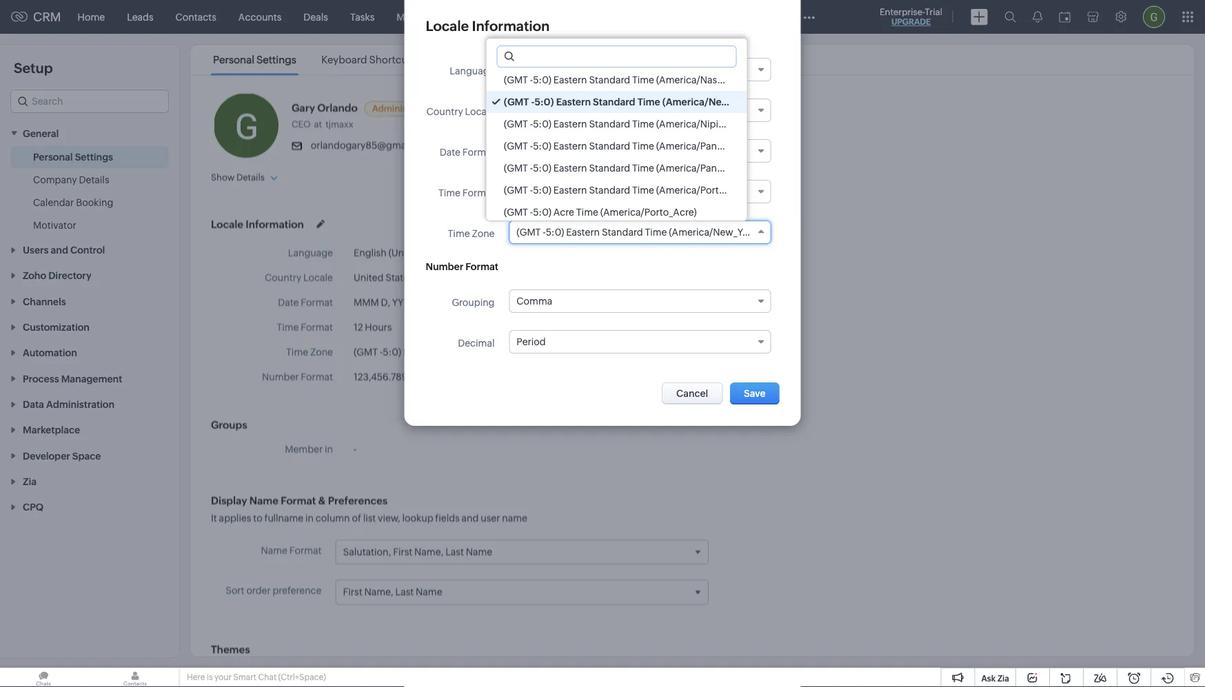 Task type: locate. For each thing, give the bounding box(es) containing it.
setup
[[14, 60, 53, 76]]

(america/nassau)
[[656, 74, 735, 86]]

1 vertical spatial personal settings link
[[33, 150, 113, 164]]

0 horizontal spatial in
[[306, 512, 314, 523]]

list
[[363, 512, 376, 523]]

0 vertical spatial settings
[[257, 54, 296, 66]]

0 horizontal spatial date format
[[278, 297, 333, 308]]

shortcuts
[[369, 54, 416, 66]]

eastern for (gmt -5:0) eastern standard time (america/panama) option
[[553, 141, 587, 152]]

0 vertical spatial time format
[[439, 188, 495, 199]]

name up to
[[250, 494, 279, 507]]

smart
[[233, 673, 257, 682]]

0 horizontal spatial number format
[[262, 371, 333, 382]]

1 horizontal spatial zone
[[472, 228, 495, 239]]

home
[[78, 11, 105, 22]]

company details
[[33, 174, 109, 185]]

0 vertical spatial (gmt -5:0) eastern standard time (america/new_york)
[[504, 97, 757, 108]]

information
[[246, 218, 304, 230]]

None text field
[[497, 46, 736, 67]]

0 horizontal spatial (america/new_york)
[[506, 347, 597, 358]]

(gmt
[[504, 74, 528, 86], [504, 97, 529, 108], [504, 119, 528, 130], [504, 141, 528, 152], [504, 163, 528, 174], [504, 185, 528, 196], [504, 207, 528, 218], [354, 347, 378, 358]]

1 horizontal spatial personal settings link
[[211, 54, 299, 66]]

0 horizontal spatial personal settings link
[[33, 150, 113, 164]]

united states
[[354, 272, 414, 283]]

5:0) for '(gmt -5:0) acre time (america/porto_acre)' option at the top
[[533, 207, 551, 218]]

1 vertical spatial number format
[[262, 371, 333, 382]]

time inside (gmt -5:0) eastern standard time (america/nipigon) option
[[632, 119, 654, 130]]

personal settings link for company details link
[[33, 150, 113, 164]]

0 horizontal spatial personal settings
[[33, 151, 113, 162]]

0 vertical spatial personal settings link
[[211, 54, 299, 66]]

groups
[[211, 419, 247, 431]]

english (united states)
[[354, 247, 454, 258]]

crm link
[[11, 10, 61, 24]]

0 horizontal spatial details
[[79, 174, 109, 185]]

format
[[463, 147, 495, 158], [463, 188, 495, 199], [466, 261, 499, 272], [301, 297, 333, 308], [301, 322, 333, 333], [301, 371, 333, 382], [281, 494, 316, 507], [290, 545, 322, 556]]

standard down (gmt -5:0) eastern standard time (america/nipigon) option
[[589, 141, 630, 152]]

1 vertical spatial time zone
[[286, 347, 333, 358]]

name down fullname on the bottom left of page
[[261, 545, 288, 556]]

1 horizontal spatial language
[[450, 66, 495, 77]]

standard up (gmt -5:0) eastern standard time (america/new_york) option
[[589, 74, 630, 86]]

your
[[214, 673, 232, 682]]

date format
[[440, 147, 495, 158], [278, 297, 333, 308]]

1 horizontal spatial country
[[427, 106, 463, 117]]

name inside 'display name format & preferences it applies to fullname in column of list view, lookup fields and user name'
[[250, 494, 279, 507]]

standard
[[589, 74, 630, 86], [593, 97, 635, 108], [589, 119, 630, 130], [589, 141, 630, 152], [589, 163, 630, 174], [589, 185, 630, 196], [439, 347, 480, 358]]

1 horizontal spatial country locale
[[427, 106, 495, 117]]

standard up '(gmt -5:0) acre time (america/porto_acre)' option at the top
[[589, 185, 630, 196]]

1 horizontal spatial date
[[440, 147, 461, 158]]

(america/new_york)
[[662, 97, 757, 108], [506, 347, 597, 358]]

None field
[[509, 221, 771, 244]]

0 horizontal spatial locale
[[211, 218, 243, 230]]

personal settings up company details on the top left
[[33, 151, 113, 162]]

1 vertical spatial number
[[262, 371, 299, 382]]

time format left 12
[[277, 322, 333, 333]]

1 horizontal spatial personal settings
[[213, 54, 296, 66]]

view,
[[378, 512, 400, 523]]

administrator
[[372, 103, 431, 113]]

personal up company at the top left of page
[[33, 151, 73, 162]]

0 vertical spatial country locale
[[427, 106, 495, 117]]

1 vertical spatial personal settings
[[33, 151, 113, 162]]

settings
[[257, 54, 296, 66], [75, 151, 113, 162]]

at
[[314, 119, 322, 129]]

- for '(gmt -5:0) acre time (america/porto_acre)' option at the top
[[530, 207, 533, 218]]

(gmt -5:0) acre time (america/porto_acre) option
[[486, 201, 747, 223]]

general region
[[0, 146, 179, 237]]

crm
[[33, 10, 61, 24]]

here
[[187, 673, 205, 682]]

0 vertical spatial time zone
[[448, 228, 495, 239]]

1 horizontal spatial locale
[[303, 272, 333, 283]]

enterprise-
[[880, 7, 925, 17]]

2 horizontal spatial locale
[[465, 106, 495, 117]]

member
[[285, 443, 323, 454]]

upgrade
[[892, 17, 931, 27]]

1 vertical spatial (america/new_york)
[[506, 347, 597, 358]]

orlandogary85@gmail.com
[[311, 140, 434, 151]]

12
[[354, 322, 363, 333]]

save button
[[730, 383, 780, 405]]

details
[[236, 172, 265, 182], [79, 174, 109, 185]]

chats image
[[0, 668, 87, 688]]

meetings link
[[386, 0, 449, 33]]

1 horizontal spatial date format
[[440, 147, 495, 158]]

details for company details
[[79, 174, 109, 185]]

details inside general region
[[79, 174, 109, 185]]

personal inside list
[[213, 54, 254, 66]]

0 horizontal spatial personal
[[33, 151, 73, 162]]

(gmt for (gmt -5:0) eastern standard time (america/pangnirtung) option
[[504, 163, 528, 174]]

country
[[427, 106, 463, 117], [265, 272, 302, 283]]

0 vertical spatial language
[[450, 66, 495, 77]]

motivator link
[[33, 218, 76, 232]]

date
[[440, 147, 461, 158], [278, 297, 299, 308]]

standard for (gmt -5:0) eastern standard time (america/port-au-prince) option
[[589, 185, 630, 196]]

1 vertical spatial name
[[261, 545, 288, 556]]

(america/new_york) for time zone
[[506, 347, 597, 358]]

standard up (gmt -5:0) eastern standard time (america/nipigon) option
[[593, 97, 635, 108]]

list box
[[486, 69, 767, 223]]

signals element
[[1025, 0, 1051, 34]]

(gmt -5:0) eastern standard time (america/new_york) up (gmt -5:0) eastern standard time (america/nipigon)
[[504, 97, 757, 108]]

eastern for (gmt -5:0) eastern standard time (america/nassau) option
[[553, 74, 587, 86]]

0 vertical spatial country
[[427, 106, 463, 117]]

5:0) for (gmt -5:0) eastern standard time (america/nassau) option
[[533, 74, 551, 86]]

number format
[[426, 261, 499, 272], [262, 371, 333, 382]]

5:0)
[[533, 74, 551, 86], [535, 97, 554, 108], [533, 119, 551, 130], [533, 141, 551, 152], [533, 163, 551, 174], [533, 185, 551, 196], [533, 207, 551, 218], [383, 347, 401, 358]]

keyboard shortcuts link
[[319, 54, 418, 66]]

language down information
[[288, 247, 333, 258]]

123,456.789
[[354, 371, 408, 382]]

personal down the accounts
[[213, 54, 254, 66]]

1 vertical spatial (gmt -5:0) eastern standard time (america/new_york)
[[354, 347, 597, 358]]

0 vertical spatial date
[[440, 147, 461, 158]]

motivator
[[33, 220, 76, 231]]

0 vertical spatial in
[[325, 443, 333, 454]]

details right show
[[236, 172, 265, 182]]

leads
[[127, 11, 154, 22]]

standard up (gmt -5:0) eastern standard time (america/panama) option
[[589, 119, 630, 130]]

(gmt -5:0) eastern standard time (america/pangnirtung) option
[[486, 157, 759, 179]]

calendar booking
[[33, 197, 113, 208]]

0 horizontal spatial time format
[[277, 322, 333, 333]]

0 horizontal spatial settings
[[75, 151, 113, 162]]

1 horizontal spatial personal
[[213, 54, 254, 66]]

list containing personal settings
[[201, 45, 429, 75]]

name
[[250, 494, 279, 507], [261, 545, 288, 556]]

standard down grouping
[[439, 347, 480, 358]]

0 vertical spatial name
[[250, 494, 279, 507]]

tjmaxx link
[[326, 119, 357, 129]]

details up booking
[[79, 174, 109, 185]]

1 horizontal spatial details
[[236, 172, 265, 182]]

0 vertical spatial number format
[[426, 261, 499, 272]]

(gmt -5:0) eastern standard time (america/new_york) down grouping
[[354, 347, 597, 358]]

standard for (gmt -5:0) eastern standard time (america/nassau) option
[[589, 74, 630, 86]]

settings down the accounts
[[257, 54, 296, 66]]

(america/new_york) inside option
[[662, 97, 757, 108]]

(america/panama)
[[656, 141, 739, 152]]

1 vertical spatial settings
[[75, 151, 113, 162]]

personal settings inside general region
[[33, 151, 113, 162]]

list
[[201, 45, 429, 75]]

1 horizontal spatial settings
[[257, 54, 296, 66]]

1 horizontal spatial time zone
[[448, 228, 495, 239]]

0 horizontal spatial zone
[[310, 347, 333, 358]]

signals image
[[1033, 11, 1043, 23]]

1 vertical spatial zone
[[310, 347, 333, 358]]

keyboard shortcuts
[[321, 54, 416, 66]]

0 vertical spatial personal
[[213, 54, 254, 66]]

zone
[[472, 228, 495, 239], [310, 347, 333, 358]]

1 vertical spatial personal
[[33, 151, 73, 162]]

calendar image
[[1059, 11, 1071, 22]]

general
[[23, 128, 59, 139]]

0 vertical spatial (america/new_york)
[[662, 97, 757, 108]]

personal settings link
[[211, 54, 299, 66], [33, 150, 113, 164]]

cancel button
[[662, 383, 723, 405]]

eastern for (gmt -5:0) eastern standard time (america/nipigon) option
[[553, 119, 587, 130]]

contacts
[[176, 11, 216, 22]]

reports link
[[493, 0, 550, 33]]

cancel
[[677, 388, 708, 399]]

it
[[211, 512, 217, 523]]

1 vertical spatial in
[[306, 512, 314, 523]]

(america/new_york) for (gmt -5:0) eastern standard time (america/nassau)
[[662, 97, 757, 108]]

standard down (gmt -5:0) eastern standard time (america/panama) option
[[589, 163, 630, 174]]

in
[[325, 443, 333, 454], [306, 512, 314, 523]]

tasks link
[[339, 0, 386, 33]]

time inside (gmt -5:0) eastern standard time (america/pangnirtung) option
[[632, 163, 654, 174]]

(gmt for (gmt -5:0) eastern standard time (america/panama) option
[[504, 141, 528, 152]]

(ctrl+space)
[[278, 673, 326, 682]]

language down calls in the top left of the page
[[450, 66, 495, 77]]

(gmt -5:0) eastern standard time (america/new_york)
[[504, 97, 757, 108], [354, 347, 597, 358]]

is
[[207, 673, 213, 682]]

home link
[[67, 0, 116, 33]]

number
[[426, 261, 464, 272], [262, 371, 299, 382]]

standard for (gmt -5:0) eastern standard time (america/new_york) option
[[593, 97, 635, 108]]

name format
[[261, 545, 322, 556]]

chat
[[258, 673, 277, 682]]

personal settings link down the accounts
[[211, 54, 299, 66]]

personal settings link up company details on the top left
[[33, 150, 113, 164]]

0 horizontal spatial country locale
[[265, 272, 333, 283]]

column
[[316, 512, 350, 523]]

1 horizontal spatial (america/new_york)
[[662, 97, 757, 108]]

profile image
[[1143, 6, 1165, 28]]

1 vertical spatial time format
[[277, 322, 333, 333]]

personal settings down the accounts
[[213, 54, 296, 66]]

(gmt for '(gmt -5:0) acre time (america/porto_acre)' option at the top
[[504, 207, 528, 218]]

1 horizontal spatial number
[[426, 261, 464, 272]]

states)
[[423, 247, 454, 258]]

in right member
[[325, 443, 333, 454]]

(gmt -5:0) eastern standard time (america/nipigon)
[[504, 119, 739, 130]]

settings down general dropdown button
[[75, 151, 113, 162]]

1 vertical spatial country
[[265, 272, 302, 283]]

details for show details
[[236, 172, 265, 182]]

profile element
[[1135, 0, 1174, 33]]

0 horizontal spatial time zone
[[286, 347, 333, 358]]

(gmt -5:0) eastern standard time (america/nassau) option
[[486, 69, 747, 91]]

decimal
[[458, 338, 495, 349]]

time
[[632, 74, 654, 86], [637, 97, 660, 108], [632, 119, 654, 130], [632, 141, 654, 152], [632, 163, 654, 174], [632, 185, 654, 196], [439, 188, 461, 199], [576, 207, 598, 218], [448, 228, 470, 239], [277, 322, 299, 333], [286, 347, 308, 358], [482, 347, 504, 358]]

5:0) for (gmt -5:0) eastern standard time (america/port-au-prince) option
[[533, 185, 551, 196]]

personal
[[213, 54, 254, 66], [33, 151, 73, 162]]

1 horizontal spatial in
[[325, 443, 333, 454]]

in left column
[[306, 512, 314, 523]]

1 vertical spatial language
[[288, 247, 333, 258]]

deals
[[304, 11, 328, 22]]

(gmt -5:0) eastern standard time (america/new_york) for -
[[504, 97, 757, 108]]

(gmt -5:0) eastern standard time (america/new_york) inside option
[[504, 97, 757, 108]]

time format up states)
[[439, 188, 495, 199]]

1 vertical spatial country locale
[[265, 272, 333, 283]]

themes
[[211, 643, 250, 655]]

0 vertical spatial personal settings
[[213, 54, 296, 66]]

locale
[[465, 106, 495, 117], [211, 218, 243, 230], [303, 272, 333, 283]]

1 horizontal spatial time format
[[439, 188, 495, 199]]

1 vertical spatial locale
[[211, 218, 243, 230]]

-
[[530, 74, 533, 86], [531, 97, 535, 108], [530, 119, 533, 130], [530, 141, 533, 152], [530, 163, 533, 174], [530, 185, 533, 196], [530, 207, 533, 218], [380, 347, 383, 358], [354, 443, 357, 454]]

personal settings
[[213, 54, 296, 66], [33, 151, 113, 162]]

(gmt for (gmt -5:0) eastern standard time (america/nassau) option
[[504, 74, 528, 86]]

0 horizontal spatial date
[[278, 297, 299, 308]]



Task type: describe. For each thing, give the bounding box(es) containing it.
name
[[502, 512, 528, 523]]

zia
[[998, 674, 1010, 683]]

- for (gmt -5:0) eastern standard time (america/nipigon) option
[[530, 119, 533, 130]]

0 vertical spatial zone
[[472, 228, 495, 239]]

eastern for (gmt -5:0) eastern standard time (america/port-au-prince) option
[[553, 185, 587, 196]]

general button
[[0, 120, 179, 146]]

english
[[354, 247, 387, 258]]

- for (gmt -5:0) eastern standard time (america/port-au-prince) option
[[530, 185, 533, 196]]

standard for (gmt -5:0) eastern standard time (america/panama) option
[[589, 141, 630, 152]]

(gmt -5:0) eastern standard time (america/new_york) option
[[486, 91, 757, 113]]

save
[[744, 388, 766, 399]]

5:0) for (gmt -5:0) eastern standard time (america/panama) option
[[533, 141, 551, 152]]

0 horizontal spatial number
[[262, 371, 299, 382]]

(america/porto_acre)
[[600, 207, 697, 218]]

(gmt for (gmt -5:0) eastern standard time (america/nipigon) option
[[504, 119, 528, 130]]

(gmt -5:0) eastern standard time (america/nipigon) option
[[486, 113, 747, 135]]

(gmt -5:0) eastern standard time (america/port-au-prince) option
[[486, 179, 767, 201]]

hours
[[365, 322, 392, 333]]

(gmt -5:0) eastern standard time (america/panama)
[[504, 141, 739, 152]]

reports
[[504, 11, 539, 22]]

fullname
[[265, 512, 304, 523]]

accounts
[[238, 11, 282, 22]]

(america/port-
[[656, 185, 722, 196]]

(gmt -5:0) eastern standard time (america/new_york) for zone
[[354, 347, 597, 358]]

company details link
[[33, 173, 109, 186]]

calls
[[460, 11, 482, 22]]

(gmt -5:0) eastern standard time (america/panama) option
[[486, 135, 747, 157]]

eastern for (gmt -5:0) eastern standard time (america/new_york) option
[[556, 97, 591, 108]]

order
[[246, 585, 271, 596]]

fields
[[435, 512, 460, 523]]

tjmaxx
[[326, 119, 353, 129]]

settings inside general region
[[75, 151, 113, 162]]

- for (gmt -5:0) eastern standard time (america/nassau) option
[[530, 74, 533, 86]]

ceo at tjmaxx
[[292, 119, 353, 129]]

acre
[[553, 207, 574, 218]]

contacts image
[[92, 668, 179, 688]]

time inside (gmt -5:0) eastern standard time (america/port-au-prince) option
[[632, 185, 654, 196]]

(gmt -5:0) eastern standard time (america/nassau)
[[504, 74, 735, 86]]

format inside 'display name format & preferences it applies to fullname in column of list view, lookup fields and user name'
[[281, 494, 316, 507]]

here is your smart chat (ctrl+space)
[[187, 673, 326, 682]]

0 horizontal spatial language
[[288, 247, 333, 258]]

mmm d, yyyy
[[354, 297, 415, 308]]

eastern for (gmt -5:0) eastern standard time (america/pangnirtung) option
[[553, 163, 587, 174]]

mmm
[[354, 297, 379, 308]]

standard for (gmt -5:0) eastern standard time (america/nipigon) option
[[589, 119, 630, 130]]

au-
[[722, 185, 736, 196]]

time inside '(gmt -5:0) acre time (america/porto_acre)' option
[[576, 207, 598, 218]]

(united
[[389, 247, 421, 258]]

display
[[211, 494, 247, 507]]

0 vertical spatial date format
[[440, 147, 495, 158]]

ask zia
[[982, 674, 1010, 683]]

deals link
[[293, 0, 339, 33]]

- for (gmt -5:0) eastern standard time (america/new_york) option
[[531, 97, 535, 108]]

1 vertical spatial date
[[278, 297, 299, 308]]

5:0) for (gmt -5:0) eastern standard time (america/nipigon) option
[[533, 119, 551, 130]]

- for (gmt -5:0) eastern standard time (america/pangnirtung) option
[[530, 163, 533, 174]]

(gmt for (gmt -5:0) eastern standard time (america/port-au-prince) option
[[504, 185, 528, 196]]

time inside (gmt -5:0) eastern standard time (america/nassau) option
[[632, 74, 654, 86]]

personal settings link for keyboard shortcuts link
[[211, 54, 299, 66]]

ceo
[[292, 119, 311, 129]]

d,
[[381, 297, 390, 308]]

(america/nipigon)
[[656, 119, 739, 130]]

orlando
[[317, 102, 358, 114]]

1 horizontal spatial number format
[[426, 261, 499, 272]]

lookup
[[402, 512, 433, 523]]

enterprise-trial upgrade
[[880, 7, 943, 27]]

in inside 'display name format & preferences it applies to fullname in column of list view, lookup fields and user name'
[[306, 512, 314, 523]]

5:0) for (gmt -5:0) eastern standard time (america/new_york) option
[[535, 97, 554, 108]]

personal inside general region
[[33, 151, 73, 162]]

list box containing (gmt -5:0) eastern standard time (america/nassau)
[[486, 69, 767, 223]]

and
[[462, 512, 479, 523]]

gary
[[292, 102, 315, 114]]

12 hours
[[354, 322, 392, 333]]

yyyy
[[392, 297, 415, 308]]

keyboard
[[321, 54, 367, 66]]

sort
[[226, 585, 245, 596]]

calls link
[[449, 0, 493, 33]]

company
[[33, 174, 77, 185]]

2 vertical spatial locale
[[303, 272, 333, 283]]

preferences
[[328, 494, 388, 507]]

- for (gmt -5:0) eastern standard time (america/panama) option
[[530, 141, 533, 152]]

show
[[211, 172, 235, 182]]

sort order preference
[[226, 585, 322, 596]]

0 vertical spatial locale
[[465, 106, 495, 117]]

grouping
[[452, 297, 495, 308]]

ask
[[982, 674, 996, 683]]

(gmt for (gmt -5:0) eastern standard time (america/new_york) option
[[504, 97, 529, 108]]

gary orlando
[[292, 102, 358, 114]]

user
[[481, 512, 500, 523]]

time inside (gmt -5:0) eastern standard time (america/new_york) option
[[637, 97, 660, 108]]

to
[[253, 512, 263, 523]]

trial
[[925, 7, 943, 17]]

leads link
[[116, 0, 165, 33]]

time inside (gmt -5:0) eastern standard time (america/panama) option
[[632, 141, 654, 152]]

contacts link
[[165, 0, 227, 33]]

0 horizontal spatial country
[[265, 272, 302, 283]]

show details link
[[211, 172, 278, 182]]

show details
[[211, 172, 265, 182]]

1 vertical spatial date format
[[278, 297, 333, 308]]

settings inside list
[[257, 54, 296, 66]]

standard for (gmt -5:0) eastern standard time (america/pangnirtung) option
[[589, 163, 630, 174]]

accounts link
[[227, 0, 293, 33]]

calendar
[[33, 197, 74, 208]]

5:0) for (gmt -5:0) eastern standard time (america/pangnirtung) option
[[533, 163, 551, 174]]

united
[[354, 272, 384, 283]]

(gmt -5:0) eastern standard time (america/pangnirtung)
[[504, 163, 759, 174]]

booking
[[76, 197, 113, 208]]

(america/pangnirtung)
[[656, 163, 759, 174]]

meetings
[[397, 11, 438, 22]]

0 vertical spatial number
[[426, 261, 464, 272]]

states
[[386, 272, 414, 283]]

preference
[[273, 585, 322, 596]]



Task type: vqa. For each thing, say whether or not it's contained in the screenshot.


